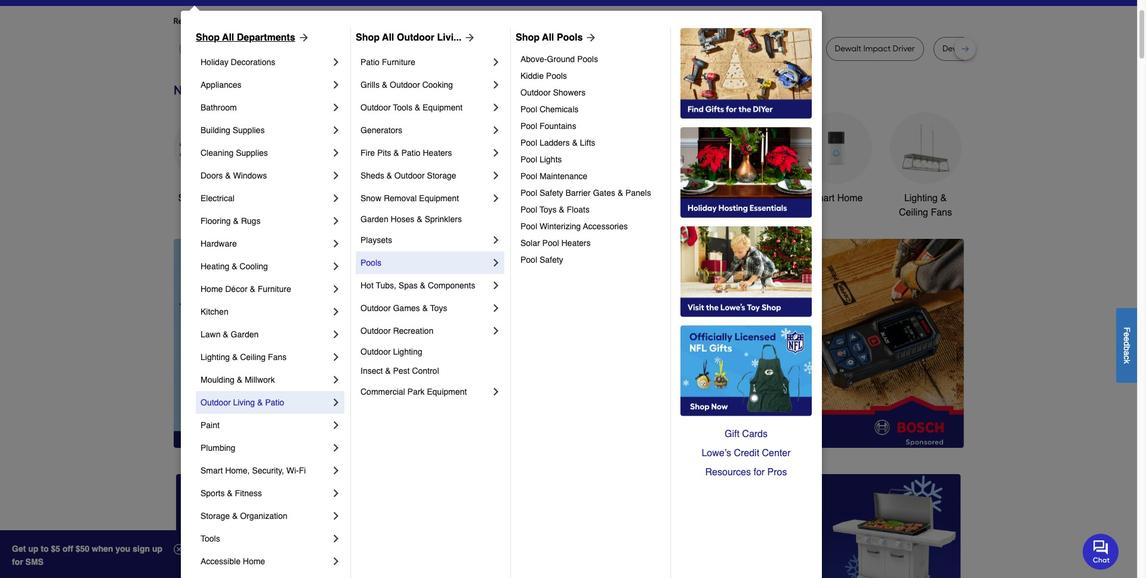 Task type: vqa. For each thing, say whether or not it's contained in the screenshot.
UP
yes



Task type: describe. For each thing, give the bounding box(es) containing it.
get up to $5 off $50 when you sign up for sms
[[12, 544, 163, 567]]

1 vertical spatial bathroom
[[726, 193, 768, 204]]

chevron right image for appliances
[[330, 79, 342, 91]]

home décor & furniture
[[201, 284, 291, 294]]

pool safety
[[521, 255, 564, 265]]

1 horizontal spatial lighting & ceiling fans
[[900, 193, 953, 218]]

heating
[[201, 262, 230, 271]]

christmas decorations link
[[442, 112, 514, 220]]

ladders
[[540, 138, 570, 148]]

you for recommended searches for you
[[282, 16, 296, 26]]

outdoor recreation
[[361, 326, 434, 336]]

chevron right image for snow removal equipment
[[490, 192, 502, 204]]

0 horizontal spatial toys
[[430, 303, 448, 313]]

park
[[408, 387, 425, 397]]

fire
[[361, 148, 375, 158]]

you
[[116, 544, 130, 554]]

outdoor up snow removal equipment at the top of the page
[[395, 171, 425, 180]]

electrical
[[201, 194, 235, 203]]

chevron right image for lighting & ceiling fans
[[330, 351, 342, 363]]

impact for impact driver bit
[[476, 44, 503, 54]]

patio inside 'link'
[[361, 57, 380, 67]]

lawn & garden link
[[201, 323, 330, 346]]

flooring
[[201, 216, 231, 226]]

find gifts for the diyer. image
[[681, 28, 812, 119]]

showers
[[553, 88, 586, 97]]

shop for shop all departments
[[196, 32, 220, 43]]

gift cards link
[[681, 425, 812, 444]]

& inside moulding & millwork link
[[237, 375, 243, 385]]

recreation
[[393, 326, 434, 336]]

$5
[[51, 544, 60, 554]]

& inside doors & windows link
[[225, 171, 231, 180]]

chemicals
[[540, 105, 579, 114]]

shop all outdoor livi... link
[[356, 30, 476, 45]]

new deals every day during 25 days of deals image
[[174, 80, 964, 100]]

& inside lawn & garden link
[[223, 330, 229, 339]]

0 horizontal spatial bathroom
[[201, 103, 237, 112]]

recommended
[[174, 16, 231, 26]]

& inside pool toys & floats link
[[559, 205, 565, 214]]

sports & fitness link
[[201, 482, 330, 505]]

drill for dewalt drill
[[715, 44, 729, 54]]

arrow right image for shop all outdoor livi...
[[462, 32, 476, 44]]

living
[[233, 398, 255, 407]]

barrier
[[566, 188, 591, 198]]

more suggestions for you
[[306, 16, 402, 26]]

& inside hot tubs, spas & components link
[[420, 281, 426, 290]]

chevron right image for moulding & millwork
[[330, 374, 342, 386]]

1 horizontal spatial outdoor tools & equipment link
[[622, 112, 693, 220]]

kitchen for kitchen
[[201, 307, 229, 317]]

snow removal equipment
[[361, 194, 459, 203]]

outdoor lighting link
[[361, 342, 502, 361]]

chat invite button image
[[1084, 533, 1120, 570]]

chevron right image for outdoor tools & equipment
[[490, 102, 502, 114]]

solar
[[521, 238, 540, 248]]

lowe's credit center
[[702, 448, 791, 459]]

shop all pools link
[[516, 30, 598, 45]]

pool for pool ladders & lifts
[[521, 138, 538, 148]]

chevron right image for building supplies
[[330, 124, 342, 136]]

driver for impact driver
[[786, 44, 808, 54]]

outdoor down patio furniture
[[390, 80, 420, 90]]

credit
[[734, 448, 760, 459]]

pool toys & floats
[[521, 205, 590, 214]]

generators link
[[361, 119, 490, 142]]

pool for pool winterizing accessories
[[521, 222, 538, 231]]

2 e from the top
[[1123, 337, 1133, 341]]

chevron right image for sports & fitness
[[330, 487, 342, 499]]

hot
[[361, 281, 374, 290]]

pool lights
[[521, 155, 562, 164]]

fountains
[[540, 121, 577, 131]]

accessible home
[[201, 557, 265, 566]]

commercial park equipment link
[[361, 381, 490, 403]]

pool for pool fountains
[[521, 121, 538, 131]]

safety for pool safety
[[540, 255, 564, 265]]

pool for pool toys & floats
[[521, 205, 538, 214]]

winterizing
[[540, 222, 581, 231]]

dewalt for dewalt drill
[[686, 44, 713, 54]]

all for outdoor
[[382, 32, 394, 43]]

bit for impact driver bit
[[530, 44, 540, 54]]

flooring & rugs link
[[201, 210, 330, 232]]

chevron right image for paint
[[330, 419, 342, 431]]

hot tubs, spas & components link
[[361, 274, 490, 297]]

doors & windows link
[[201, 164, 330, 187]]

dewalt for dewalt drill bit set
[[943, 44, 970, 54]]

resources for pros
[[706, 467, 788, 478]]

0 vertical spatial outdoor tools & equipment
[[361, 103, 463, 112]]

pools down drill bit set
[[578, 54, 599, 64]]

chevron right image for plumbing
[[330, 442, 342, 454]]

holiday
[[201, 57, 229, 67]]

home for accessible home
[[243, 557, 265, 566]]

patio for fire pits & patio heaters
[[402, 148, 421, 158]]

lawn
[[201, 330, 221, 339]]

up to 35 percent off select small appliances. image
[[444, 474, 694, 578]]

1 vertical spatial outdoor tools & equipment
[[623, 193, 692, 218]]

bit for dewalt drill bit set
[[988, 44, 998, 54]]

chevron right image for outdoor living & patio
[[330, 397, 342, 409]]

snow
[[361, 194, 382, 203]]

chevron right image for pools
[[490, 257, 502, 269]]

3 bit from the left
[[583, 44, 593, 54]]

more
[[306, 16, 325, 26]]

patio furniture link
[[361, 51, 490, 73]]

sheds
[[361, 171, 385, 180]]

dewalt for dewalt drill bit
[[314, 44, 341, 54]]

& inside sports & fitness link
[[227, 489, 233, 498]]

& inside pool ladders & lifts link
[[573, 138, 578, 148]]

control
[[412, 366, 439, 376]]

drill for dewalt drill bit set
[[972, 44, 986, 54]]

outdoor up patio furniture 'link'
[[397, 32, 435, 43]]

2 horizontal spatial lighting
[[905, 193, 938, 204]]

security,
[[252, 466, 284, 476]]

0 horizontal spatial lighting
[[201, 352, 230, 362]]

kitchen link
[[201, 300, 330, 323]]

chevron right image for grills & outdoor cooking
[[490, 79, 502, 91]]

outdoor recreation link
[[361, 320, 490, 342]]

supplies for cleaning supplies
[[236, 148, 268, 158]]

tubs,
[[376, 281, 397, 290]]

dewalt impact driver
[[835, 44, 916, 54]]

searches
[[233, 16, 268, 26]]

bit for dewalt drill bit
[[359, 44, 369, 54]]

insect & pest control
[[361, 366, 439, 376]]

kitchen faucets
[[534, 193, 602, 204]]

1 up from the left
[[28, 544, 38, 554]]

outdoor down kiddie
[[521, 88, 551, 97]]

f e e d b a c k button
[[1117, 308, 1138, 383]]

chevron right image for accessible home
[[330, 556, 342, 568]]

pool fountains
[[521, 121, 577, 131]]

2 up from the left
[[152, 544, 163, 554]]

3 impact from the left
[[864, 44, 891, 54]]

pool for pool maintenance
[[521, 171, 538, 181]]

spas
[[399, 281, 418, 290]]

shop for shop all pools
[[516, 32, 540, 43]]

solar pool heaters
[[521, 238, 591, 248]]

drill for dewalt drill bit
[[343, 44, 357, 54]]

holiday decorations
[[201, 57, 276, 67]]

smart home link
[[801, 112, 872, 205]]

millwork
[[245, 375, 275, 385]]

0 horizontal spatial bathroom link
[[201, 96, 330, 119]]

arrow right image for shop all departments
[[295, 32, 310, 44]]

chevron right image for home décor & furniture
[[330, 283, 342, 295]]

patio for outdoor living & patio
[[265, 398, 284, 407]]

outdoor right gates
[[623, 193, 658, 204]]

pools inside "link"
[[546, 71, 567, 81]]

sms
[[25, 557, 44, 567]]

appliances link
[[201, 73, 330, 96]]

to
[[41, 544, 49, 554]]

pool safety barrier gates & panels
[[521, 188, 652, 198]]

sheds & outdoor storage link
[[361, 164, 490, 187]]

lighting inside outdoor lighting link
[[393, 347, 423, 357]]

gates
[[593, 188, 616, 198]]

off
[[63, 544, 73, 554]]

0 horizontal spatial heaters
[[423, 148, 452, 158]]

0 horizontal spatial garden
[[231, 330, 259, 339]]

decorations for christmas
[[453, 207, 504, 218]]

chevron right image for bathroom
[[330, 102, 342, 114]]

home for smart home
[[838, 193, 863, 204]]

recommended searches for you heading
[[174, 16, 964, 27]]

windows
[[233, 171, 267, 180]]

& inside the 'heating & cooling' link
[[232, 262, 237, 271]]

chevron right image for heating & cooling
[[330, 260, 342, 272]]

officially licensed n f l gifts. shop now. image
[[681, 326, 812, 416]]

visit the lowe's toy shop. image
[[681, 226, 812, 317]]

equipment down the cooking at the top left
[[423, 103, 463, 112]]

1 vertical spatial lighting & ceiling fans
[[201, 352, 287, 362]]

pool winterizing accessories
[[521, 222, 628, 231]]

$50
[[76, 544, 90, 554]]

drill bit set
[[567, 44, 607, 54]]

chevron right image for sheds & outdoor storage
[[490, 170, 502, 182]]

chevron right image for commercial park equipment
[[490, 386, 502, 398]]

shop all departments
[[196, 32, 295, 43]]

0 horizontal spatial fans
[[268, 352, 287, 362]]

garden hoses & sprinklers link
[[361, 210, 502, 229]]

& inside garden hoses & sprinklers link
[[417, 214, 423, 224]]

chevron right image for holiday decorations
[[330, 56, 342, 68]]

outdoor up the outdoor lighting at the bottom left of page
[[361, 326, 391, 336]]

home inside home décor & furniture link
[[201, 284, 223, 294]]

chevron right image for outdoor games & toys
[[490, 302, 502, 314]]

shop these last-minute gifts. $99 or less. quantities are limited and won't last. image
[[174, 239, 366, 448]]

0 horizontal spatial ceiling
[[240, 352, 266, 362]]

chevron right image for outdoor recreation
[[490, 325, 502, 337]]

maintenance
[[540, 171, 588, 181]]

commercial
[[361, 387, 405, 397]]

outdoor up insect
[[361, 347, 391, 357]]

flooring & rugs
[[201, 216, 261, 226]]



Task type: locate. For each thing, give the bounding box(es) containing it.
3 dewalt from the left
[[835, 44, 862, 54]]

0 horizontal spatial decorations
[[231, 57, 276, 67]]

3 drill from the left
[[715, 44, 729, 54]]

storage inside storage & organization link
[[201, 511, 230, 521]]

1 vertical spatial fans
[[268, 352, 287, 362]]

all down recommended searches for you
[[222, 32, 234, 43]]

0 horizontal spatial lighting & ceiling fans link
[[201, 346, 330, 369]]

for
[[270, 16, 280, 26], [376, 16, 387, 26], [754, 467, 765, 478], [12, 557, 23, 567]]

electrical link
[[201, 187, 330, 210]]

you up shop all outdoor livi...
[[388, 16, 402, 26]]

4 dewalt from the left
[[943, 44, 970, 54]]

0 horizontal spatial furniture
[[258, 284, 291, 294]]

1 vertical spatial kitchen
[[201, 307, 229, 317]]

accessible home link
[[201, 550, 330, 573]]

pool inside 'link'
[[521, 121, 538, 131]]

2 horizontal spatial home
[[838, 193, 863, 204]]

kitchen up lawn
[[201, 307, 229, 317]]

safety down solar pool heaters
[[540, 255, 564, 265]]

heaters down pool winterizing accessories at the top
[[562, 238, 591, 248]]

sports & fitness
[[201, 489, 262, 498]]

0 horizontal spatial impact
[[476, 44, 503, 54]]

supplies up the windows
[[236, 148, 268, 158]]

outdoor tools & equipment down grills & outdoor cooking
[[361, 103, 463, 112]]

commercial park equipment
[[361, 387, 467, 397]]

1 vertical spatial decorations
[[453, 207, 504, 218]]

2 vertical spatial patio
[[265, 398, 284, 407]]

1 vertical spatial safety
[[540, 255, 564, 265]]

chevron right image for tools
[[330, 533, 342, 545]]

2 vertical spatial home
[[243, 557, 265, 566]]

for down get
[[12, 557, 23, 567]]

1 dewalt from the left
[[314, 44, 341, 54]]

0 horizontal spatial you
[[282, 16, 296, 26]]

supplies inside cleaning supplies link
[[236, 148, 268, 158]]

safety for pool safety barrier gates & panels
[[540, 188, 564, 198]]

equipment inside outdoor tools & equipment
[[635, 207, 680, 218]]

accessible
[[201, 557, 241, 566]]

0 horizontal spatial smart
[[201, 466, 223, 476]]

arrow right image inside shop all outdoor livi... link
[[462, 32, 476, 44]]

1 vertical spatial storage
[[201, 511, 230, 521]]

kitchen
[[534, 193, 565, 204], [201, 307, 229, 317]]

sprinklers
[[425, 214, 462, 224]]

holiday hosting essentials. image
[[681, 127, 812, 218]]

1 impact from the left
[[476, 44, 503, 54]]

heating & cooling
[[201, 262, 268, 271]]

pool chemicals link
[[521, 101, 663, 118]]

1 vertical spatial lighting & ceiling fans link
[[201, 346, 330, 369]]

1 vertical spatial smart
[[201, 466, 223, 476]]

1 safety from the top
[[540, 188, 564, 198]]

pools down above-ground pools
[[546, 71, 567, 81]]

garden up playsets
[[361, 214, 389, 224]]

1 horizontal spatial set
[[1000, 44, 1012, 54]]

furniture down the 'heating & cooling' link
[[258, 284, 291, 294]]

1 horizontal spatial outdoor tools & equipment
[[623, 193, 692, 218]]

1 horizontal spatial impact
[[756, 44, 784, 54]]

0 vertical spatial kitchen
[[534, 193, 565, 204]]

storage up the snow removal equipment link
[[427, 171, 457, 180]]

playsets link
[[361, 229, 490, 252]]

& inside "flooring & rugs" link
[[233, 216, 239, 226]]

1 drill from the left
[[343, 44, 357, 54]]

equipment down insect & pest control link
[[427, 387, 467, 397]]

playsets
[[361, 235, 392, 245]]

safety down pool maintenance
[[540, 188, 564, 198]]

outdoor living & patio
[[201, 398, 284, 407]]

furniture
[[382, 57, 416, 67], [258, 284, 291, 294]]

grills & outdoor cooking link
[[361, 73, 490, 96]]

chevron right image for kitchen
[[330, 306, 342, 318]]

chevron right image for flooring & rugs
[[330, 215, 342, 227]]

fire pits & patio heaters
[[361, 148, 452, 158]]

0 horizontal spatial shop
[[196, 32, 220, 43]]

hoses
[[391, 214, 415, 224]]

furniture inside 'link'
[[382, 57, 416, 67]]

equipment down panels
[[635, 207, 680, 218]]

0 vertical spatial toys
[[540, 205, 557, 214]]

1 bit from the left
[[359, 44, 369, 54]]

impact driver
[[756, 44, 808, 54]]

pool maintenance
[[521, 171, 588, 181]]

0 vertical spatial tools link
[[353, 112, 424, 205]]

& inside insect & pest control link
[[385, 366, 391, 376]]

chevron right image for playsets
[[490, 234, 502, 246]]

resources for pros link
[[681, 463, 812, 482]]

2 bit from the left
[[530, 44, 540, 54]]

lights
[[540, 155, 562, 164]]

all for departments
[[222, 32, 234, 43]]

chevron right image for storage & organization
[[330, 510, 342, 522]]

1 horizontal spatial you
[[388, 16, 402, 26]]

0 vertical spatial ceiling
[[900, 207, 929, 218]]

you left more
[[282, 16, 296, 26]]

f
[[1123, 327, 1133, 332]]

lawn & garden
[[201, 330, 259, 339]]

1 horizontal spatial shop
[[356, 32, 380, 43]]

0 horizontal spatial outdoor tools & equipment
[[361, 103, 463, 112]]

pool for pool safety
[[521, 255, 538, 265]]

2 safety from the top
[[540, 255, 564, 265]]

1 vertical spatial patio
[[402, 148, 421, 158]]

you for more suggestions for you
[[388, 16, 402, 26]]

0 vertical spatial patio
[[361, 57, 380, 67]]

get up to 2 free select tools or batteries when you buy 1 with select purchases. image
[[176, 474, 425, 578]]

2 horizontal spatial patio
[[402, 148, 421, 158]]

pool safety link
[[521, 252, 663, 268]]

1 e from the top
[[1123, 332, 1133, 337]]

lowe's
[[702, 448, 732, 459]]

2 horizontal spatial driver
[[893, 44, 916, 54]]

up to 30 percent off select grills and accessories. image
[[713, 474, 962, 578]]

lowe's credit center link
[[681, 444, 812, 463]]

kitchen up pool toys & floats
[[534, 193, 565, 204]]

1 horizontal spatial ceiling
[[900, 207, 929, 218]]

toys up winterizing
[[540, 205, 557, 214]]

scroll to item #5 image
[[731, 426, 760, 431]]

1 horizontal spatial lighting
[[393, 347, 423, 357]]

all up patio furniture
[[382, 32, 394, 43]]

1 horizontal spatial home
[[243, 557, 265, 566]]

deals
[[216, 193, 240, 204]]

patio up sheds & outdoor storage
[[402, 148, 421, 158]]

generators
[[361, 125, 403, 135]]

2 set from the left
[[1000, 44, 1012, 54]]

1 horizontal spatial kitchen
[[534, 193, 565, 204]]

& inside outdoor games & toys link
[[423, 303, 428, 313]]

c
[[1123, 355, 1133, 360]]

livi...
[[437, 32, 462, 43]]

kitchen for kitchen faucets
[[534, 193, 565, 204]]

k
[[1123, 360, 1133, 364]]

outdoor down grills
[[361, 103, 391, 112]]

b
[[1123, 346, 1133, 351]]

equipment up sprinklers
[[419, 194, 459, 203]]

& inside home décor & furniture link
[[250, 284, 256, 294]]

0 vertical spatial bathroom
[[201, 103, 237, 112]]

fi
[[299, 466, 306, 476]]

1 vertical spatial supplies
[[236, 148, 268, 158]]

chevron right image for electrical
[[330, 192, 342, 204]]

2 horizontal spatial shop
[[516, 32, 540, 43]]

outdoor tools & equipment right gates
[[623, 193, 692, 218]]

chevron right image for fire pits & patio heaters
[[490, 147, 502, 159]]

outdoor down moulding on the left
[[201, 398, 231, 407]]

safety
[[540, 188, 564, 198], [540, 255, 564, 265]]

shop down more suggestions for you link
[[356, 32, 380, 43]]

above-ground pools
[[521, 54, 599, 64]]

pool lights link
[[521, 151, 663, 168]]

lighting & ceiling fans
[[900, 193, 953, 218], [201, 352, 287, 362]]

4 drill from the left
[[972, 44, 986, 54]]

1 horizontal spatial up
[[152, 544, 163, 554]]

scroll to item #4 image
[[703, 426, 731, 431]]

0 vertical spatial garden
[[361, 214, 389, 224]]

pool for pool lights
[[521, 155, 538, 164]]

christmas
[[457, 193, 500, 204]]

0 vertical spatial smart
[[810, 193, 835, 204]]

pool safety barrier gates & panels link
[[521, 185, 663, 201]]

0 vertical spatial storage
[[427, 171, 457, 180]]

accessories
[[583, 222, 628, 231]]

f e e d b a c k
[[1123, 327, 1133, 364]]

pools
[[557, 32, 583, 43], [578, 54, 599, 64], [546, 71, 567, 81], [361, 258, 382, 268]]

shop up above-
[[516, 32, 540, 43]]

0 horizontal spatial tools link
[[201, 527, 330, 550]]

0 horizontal spatial outdoor tools & equipment link
[[361, 96, 490, 119]]

0 horizontal spatial patio
[[265, 398, 284, 407]]

sheds & outdoor storage
[[361, 171, 457, 180]]

tools link
[[353, 112, 424, 205], [201, 527, 330, 550]]

e up d
[[1123, 332, 1133, 337]]

storage inside sheds & outdoor storage link
[[427, 171, 457, 180]]

more suggestions for you link
[[306, 16, 412, 27]]

0 horizontal spatial home
[[201, 284, 223, 294]]

chevron right image for generators
[[490, 124, 502, 136]]

pools link
[[361, 252, 490, 274]]

tools up hoses
[[377, 193, 400, 204]]

0 horizontal spatial lighting & ceiling fans
[[201, 352, 287, 362]]

& inside storage & organization link
[[232, 511, 238, 521]]

1 shop from the left
[[196, 32, 220, 43]]

1 horizontal spatial driver
[[786, 44, 808, 54]]

drill
[[343, 44, 357, 54], [567, 44, 581, 54], [715, 44, 729, 54], [972, 44, 986, 54]]

chevron right image for patio furniture
[[490, 56, 502, 68]]

e up the b
[[1123, 337, 1133, 341]]

dewalt for dewalt impact driver
[[835, 44, 862, 54]]

arrow right image inside shop all pools link
[[583, 32, 598, 44]]

2 driver from the left
[[786, 44, 808, 54]]

smart home, security, wi-fi link
[[201, 459, 330, 482]]

furniture up grills & outdoor cooking
[[382, 57, 416, 67]]

0 vertical spatial heaters
[[423, 148, 452, 158]]

0 horizontal spatial storage
[[201, 511, 230, 521]]

tools up the accessible
[[201, 534, 220, 544]]

ceiling
[[900, 207, 929, 218], [240, 352, 266, 362]]

decorations for holiday
[[231, 57, 276, 67]]

smart for smart home, security, wi-fi
[[201, 466, 223, 476]]

1 set from the left
[[595, 44, 607, 54]]

chevron right image
[[330, 56, 342, 68], [330, 102, 342, 114], [490, 102, 502, 114], [330, 124, 342, 136], [490, 124, 502, 136], [330, 170, 342, 182], [330, 192, 342, 204], [490, 192, 502, 204], [330, 238, 342, 250], [490, 257, 502, 269], [330, 260, 342, 272], [490, 280, 502, 292], [490, 302, 502, 314], [330, 306, 342, 318], [490, 325, 502, 337], [330, 397, 342, 409], [330, 419, 342, 431], [330, 465, 342, 477], [330, 487, 342, 499], [330, 510, 342, 522], [330, 533, 342, 545]]

1 horizontal spatial lighting & ceiling fans link
[[890, 112, 962, 220]]

outdoor tools & equipment link right gates
[[622, 112, 693, 220]]

pool fountains link
[[521, 118, 663, 134]]

2 you from the left
[[388, 16, 402, 26]]

doors
[[201, 171, 223, 180]]

& inside pool safety barrier gates & panels link
[[618, 188, 624, 198]]

dewalt drill bit set
[[943, 44, 1012, 54]]

1 horizontal spatial fans
[[932, 207, 953, 218]]

ground
[[547, 54, 575, 64]]

arrow left image
[[396, 343, 408, 355]]

sports
[[201, 489, 225, 498]]

shop
[[196, 32, 220, 43], [356, 32, 380, 43], [516, 32, 540, 43]]

0 vertical spatial lighting & ceiling fans
[[900, 193, 953, 218]]

garden hoses & sprinklers
[[361, 214, 462, 224]]

moulding & millwork
[[201, 375, 275, 385]]

pool for pool chemicals
[[521, 105, 538, 114]]

all right shop on the top of page
[[203, 193, 213, 204]]

advertisement region
[[386, 239, 964, 450]]

shop for shop all outdoor livi...
[[356, 32, 380, 43]]

pool winterizing accessories link
[[521, 218, 663, 235]]

1 vertical spatial tools link
[[201, 527, 330, 550]]

& inside fire pits & patio heaters link
[[394, 148, 399, 158]]

décor
[[225, 284, 248, 294]]

driver for impact driver bit
[[505, 44, 528, 54]]

1 horizontal spatial decorations
[[453, 207, 504, 218]]

pools up 'hot'
[[361, 258, 382, 268]]

1 horizontal spatial furniture
[[382, 57, 416, 67]]

1 vertical spatial garden
[[231, 330, 259, 339]]

supplies inside the building supplies link
[[233, 125, 265, 135]]

grills
[[361, 80, 380, 90]]

2 impact from the left
[[756, 44, 784, 54]]

plumbing
[[201, 443, 236, 453]]

2 dewalt from the left
[[686, 44, 713, 54]]

chevron right image for smart home, security, wi-fi
[[330, 465, 342, 477]]

1 horizontal spatial toys
[[540, 205, 557, 214]]

decorations down shop all departments link
[[231, 57, 276, 67]]

center
[[763, 448, 791, 459]]

you
[[282, 16, 296, 26], [388, 16, 402, 26]]

pools down recommended searches for you heading
[[557, 32, 583, 43]]

0 vertical spatial safety
[[540, 188, 564, 198]]

arrow right image
[[295, 32, 310, 44], [462, 32, 476, 44], [583, 32, 598, 44], [942, 343, 954, 355]]

impact for impact driver
[[756, 44, 784, 54]]

2 horizontal spatial impact
[[864, 44, 891, 54]]

smart for smart home
[[810, 193, 835, 204]]

chevron right image for hot tubs, spas & components
[[490, 280, 502, 292]]

1 horizontal spatial garden
[[361, 214, 389, 224]]

& inside sheds & outdoor storage link
[[387, 171, 392, 180]]

decorations down 'christmas'
[[453, 207, 504, 218]]

patio up the paint link
[[265, 398, 284, 407]]

1 vertical spatial ceiling
[[240, 352, 266, 362]]

patio up grills
[[361, 57, 380, 67]]

scroll to item #2 element
[[643, 425, 674, 432]]

chevron right image for cleaning supplies
[[330, 147, 342, 159]]

lighting
[[905, 193, 938, 204], [393, 347, 423, 357], [201, 352, 230, 362]]

1 horizontal spatial smart
[[810, 193, 835, 204]]

for right 'suggestions'
[[376, 16, 387, 26]]

0 vertical spatial supplies
[[233, 125, 265, 135]]

all up above-ground pools
[[543, 32, 555, 43]]

1 vertical spatial toys
[[430, 303, 448, 313]]

cleaning supplies link
[[201, 142, 330, 164]]

tools right panels
[[660, 193, 683, 204]]

shop down recommended
[[196, 32, 220, 43]]

garden down kitchen link
[[231, 330, 259, 339]]

supplies for building supplies
[[233, 125, 265, 135]]

for left pros
[[754, 467, 765, 478]]

above-ground pools link
[[521, 51, 663, 68]]

cooling
[[240, 262, 268, 271]]

arrow right image for shop all pools
[[583, 32, 598, 44]]

chevron right image for hardware
[[330, 238, 342, 250]]

0 horizontal spatial kitchen
[[201, 307, 229, 317]]

0 vertical spatial home
[[838, 193, 863, 204]]

1 vertical spatial home
[[201, 284, 223, 294]]

for up departments
[[270, 16, 280, 26]]

patio furniture
[[361, 57, 416, 67]]

None search field
[[445, 0, 771, 7]]

hot tubs, spas & components
[[361, 281, 476, 290]]

0 vertical spatial decorations
[[231, 57, 276, 67]]

outdoor tools & equipment link down the cooking at the top left
[[361, 96, 490, 119]]

0 vertical spatial fans
[[932, 207, 953, 218]]

heating & cooling link
[[201, 255, 330, 278]]

4 bit from the left
[[988, 44, 998, 54]]

0 vertical spatial lighting & ceiling fans link
[[890, 112, 962, 220]]

heaters down generators link
[[423, 148, 452, 158]]

outdoor games & toys link
[[361, 297, 490, 320]]

& inside grills & outdoor cooking link
[[382, 80, 388, 90]]

all inside 'link'
[[203, 193, 213, 204]]

& inside 'outdoor living & patio' link
[[257, 398, 263, 407]]

1 vertical spatial furniture
[[258, 284, 291, 294]]

1 horizontal spatial bathroom
[[726, 193, 768, 204]]

0 vertical spatial furniture
[[382, 57, 416, 67]]

pool
[[521, 105, 538, 114], [521, 121, 538, 131], [521, 138, 538, 148], [521, 155, 538, 164], [521, 171, 538, 181], [521, 188, 538, 198], [521, 205, 538, 214], [521, 222, 538, 231], [543, 238, 560, 248], [521, 255, 538, 265]]

1 horizontal spatial heaters
[[562, 238, 591, 248]]

for inside get up to $5 off $50 when you sign up for sms
[[12, 557, 23, 567]]

0 horizontal spatial driver
[[505, 44, 528, 54]]

arrow right image inside shop all departments link
[[295, 32, 310, 44]]

1 horizontal spatial tools link
[[353, 112, 424, 205]]

all for pools
[[543, 32, 555, 43]]

2 shop from the left
[[356, 32, 380, 43]]

2 drill from the left
[[567, 44, 581, 54]]

up left to
[[28, 544, 38, 554]]

a
[[1123, 351, 1133, 355]]

home inside accessible home link
[[243, 557, 265, 566]]

1 horizontal spatial storage
[[427, 171, 457, 180]]

supplies up cleaning supplies
[[233, 125, 265, 135]]

toys down components
[[430, 303, 448, 313]]

chevron right image for lawn & garden
[[330, 329, 342, 341]]

1 horizontal spatial bathroom link
[[711, 112, 783, 205]]

chevron right image for doors & windows
[[330, 170, 342, 182]]

all for deals
[[203, 193, 213, 204]]

storage down the sports at left
[[201, 511, 230, 521]]

0 horizontal spatial up
[[28, 544, 38, 554]]

pool for pool safety barrier gates & panels
[[521, 188, 538, 198]]

1 driver from the left
[[505, 44, 528, 54]]

home inside smart home link
[[838, 193, 863, 204]]

tools down grills & outdoor cooking
[[393, 103, 413, 112]]

up right sign at the bottom left
[[152, 544, 163, 554]]

1 horizontal spatial patio
[[361, 57, 380, 67]]

lifts
[[580, 138, 596, 148]]

3 driver from the left
[[893, 44, 916, 54]]

outdoor down 'hot'
[[361, 303, 391, 313]]

chevron right image
[[490, 56, 502, 68], [330, 79, 342, 91], [490, 79, 502, 91], [330, 147, 342, 159], [490, 147, 502, 159], [490, 170, 502, 182], [330, 215, 342, 227], [490, 234, 502, 246], [330, 283, 342, 295], [330, 329, 342, 341], [330, 351, 342, 363], [330, 374, 342, 386], [490, 386, 502, 398], [330, 442, 342, 454], [330, 556, 342, 568]]

3 shop from the left
[[516, 32, 540, 43]]

shop
[[178, 193, 201, 204]]

1 you from the left
[[282, 16, 296, 26]]

1 vertical spatial heaters
[[562, 238, 591, 248]]

smart inside smart home link
[[810, 193, 835, 204]]

0 horizontal spatial set
[[595, 44, 607, 54]]

smart inside smart home, security, wi-fi link
[[201, 466, 223, 476]]

set
[[595, 44, 607, 54], [1000, 44, 1012, 54]]



